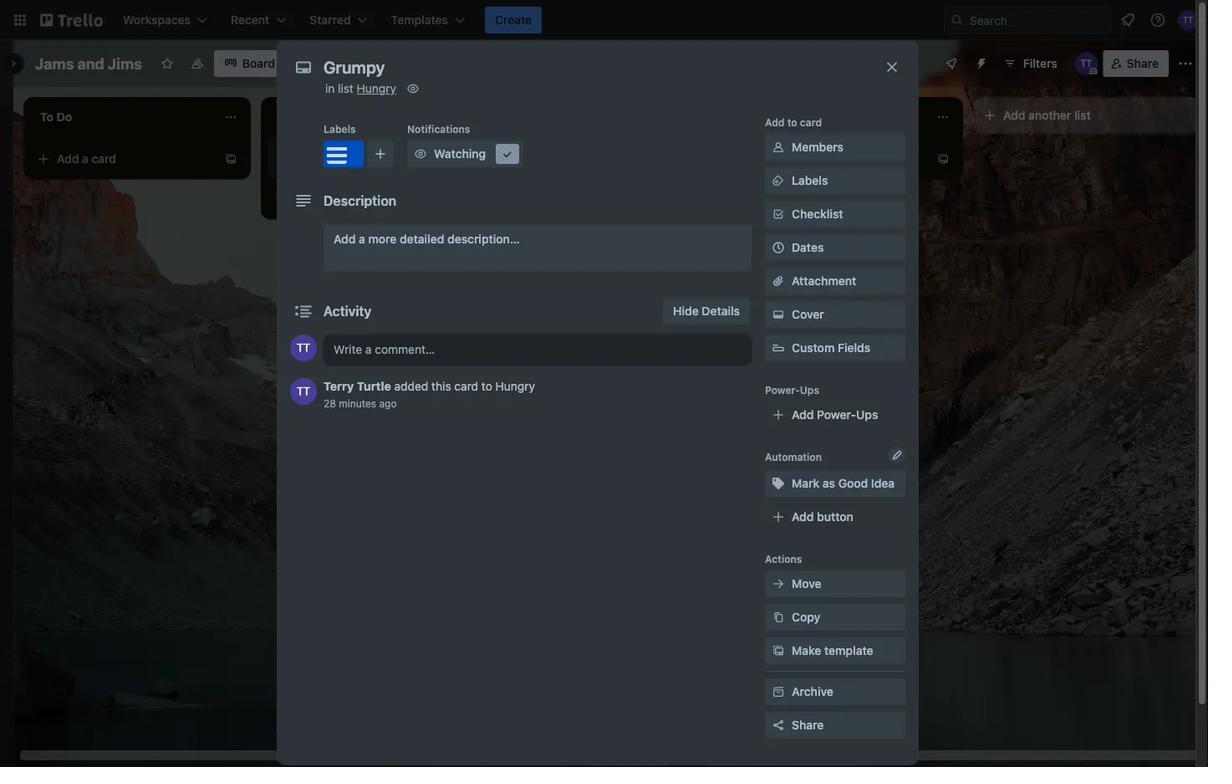 Task type: vqa. For each thing, say whether or not it's contained in the screenshot.
0 Notifications icon
yes



Task type: describe. For each thing, give the bounding box(es) containing it.
1 horizontal spatial to
[[788, 116, 798, 128]]

add a more detailed description…
[[334, 232, 520, 246]]

add another list
[[1004, 108, 1091, 122]]

custom fields button
[[765, 340, 906, 356]]

in
[[325, 82, 335, 95]]

another
[[1029, 108, 1072, 122]]

dates
[[792, 241, 824, 254]]

workspace visible image
[[191, 57, 204, 70]]

detailed
[[400, 232, 445, 246]]

card for add a card button to the middle
[[329, 192, 354, 206]]

button
[[817, 510, 854, 524]]

28 minutes ago link
[[324, 397, 397, 409]]

archive link
[[765, 678, 906, 705]]

add another list button
[[974, 97, 1201, 134]]

sm image for make template
[[770, 642, 787, 659]]

terry turtle added this card to hungry 28 minutes ago
[[324, 379, 535, 409]]

1 horizontal spatial power-
[[817, 408, 857, 422]]

create
[[495, 13, 532, 27]]

board
[[242, 56, 275, 70]]

add inside button
[[1004, 108, 1026, 122]]

sm image for labels
[[770, 172, 787, 189]]

2 vertical spatial terry turtle (terryturtle) image
[[290, 378, 317, 405]]

add power-ups
[[792, 408, 879, 422]]

good
[[839, 476, 869, 490]]

template
[[825, 644, 874, 658]]

cover
[[792, 307, 825, 321]]

terry
[[324, 379, 354, 393]]

open information menu image
[[1150, 12, 1167, 28]]

1 vertical spatial terry turtle (terryturtle) image
[[290, 335, 317, 361]]

filters
[[1024, 56, 1058, 70]]

hide
[[674, 304, 699, 318]]

to inside terry turtle added this card to hungry 28 minutes ago
[[482, 379, 493, 393]]

28
[[324, 397, 336, 409]]

add a card for add a card button corresponding to create from template… image
[[770, 152, 829, 166]]

idea
[[872, 476, 895, 490]]

move
[[792, 577, 822, 591]]

1 horizontal spatial share button
[[1104, 50, 1169, 77]]

create button
[[485, 7, 542, 33]]

switch to… image
[[12, 12, 28, 28]]

archive
[[792, 685, 834, 698]]

copy
[[792, 610, 821, 624]]

cover link
[[765, 301, 906, 328]]

add a card for add a card button corresponding to create from template… icon
[[57, 152, 116, 166]]

this
[[432, 379, 451, 393]]

jims
[[108, 54, 142, 72]]

checklist
[[792, 207, 844, 221]]

add inside button
[[792, 510, 814, 524]]

power ups image
[[945, 57, 958, 70]]

sm image for copy
[[770, 609, 787, 626]]

add a card button for create from template… image
[[743, 146, 930, 172]]

terry turtle (terryturtle) image
[[1179, 10, 1199, 30]]

0 vertical spatial hungry
[[357, 82, 397, 95]]

make template
[[792, 644, 874, 658]]

make template link
[[765, 637, 906, 664]]

card for add a card button corresponding to create from template… image
[[804, 152, 829, 166]]

actions
[[765, 553, 803, 565]]

notifications
[[407, 123, 471, 135]]

Write a comment text field
[[324, 335, 752, 365]]

hungry inside terry turtle added this card to hungry 28 minutes ago
[[496, 379, 535, 393]]

1 vertical spatial share button
[[765, 712, 906, 739]]

jams
[[35, 54, 74, 72]]

0 horizontal spatial list
[[338, 82, 354, 95]]

0 horizontal spatial share
[[792, 718, 824, 732]]

activity
[[324, 303, 372, 319]]

automation
[[765, 451, 822, 463]]

watching button
[[407, 141, 523, 167]]

turtle
[[357, 379, 391, 393]]

and
[[77, 54, 104, 72]]

primary element
[[0, 0, 1209, 40]]

hide details
[[674, 304, 740, 318]]

0 horizontal spatial power-
[[765, 384, 800, 396]]

details
[[702, 304, 740, 318]]

1 horizontal spatial color: blue, title: none image
[[324, 141, 364, 167]]



Task type: locate. For each thing, give the bounding box(es) containing it.
add power-ups link
[[765, 402, 906, 428]]

make
[[792, 644, 822, 658]]

1 horizontal spatial add a card button
[[268, 186, 455, 212]]

power- down power-ups
[[817, 408, 857, 422]]

description…
[[448, 232, 520, 246]]

members
[[792, 140, 844, 154]]

2 horizontal spatial add a card
[[770, 152, 829, 166]]

show menu image
[[1178, 55, 1195, 72]]

1 vertical spatial to
[[482, 379, 493, 393]]

sm image left "cover"
[[770, 306, 787, 323]]

create from template… image
[[937, 152, 950, 166]]

list inside button
[[1075, 108, 1091, 122]]

sm image inside 'members' link
[[770, 139, 787, 156]]

sm image inside the cover link
[[770, 306, 787, 323]]

watching
[[434, 147, 486, 161]]

sm image left checklist
[[770, 206, 787, 223]]

1 vertical spatial hungry
[[496, 379, 535, 393]]

1 vertical spatial ups
[[857, 408, 879, 422]]

labels up checklist
[[792, 174, 828, 187]]

sm image left mark
[[770, 475, 787, 492]]

add a card for add a card button to the middle
[[294, 192, 354, 206]]

share left show menu icon in the top right of the page
[[1127, 56, 1159, 70]]

create from template… image
[[224, 152, 238, 166]]

fields
[[838, 341, 871, 355]]

labels inside labels link
[[792, 174, 828, 187]]

list right in
[[338, 82, 354, 95]]

1 horizontal spatial labels
[[792, 174, 828, 187]]

sm image for watching
[[412, 146, 429, 162]]

to
[[788, 116, 798, 128], [482, 379, 493, 393]]

minutes
[[339, 397, 377, 409]]

hungry
[[357, 82, 397, 95], [496, 379, 535, 393]]

0 horizontal spatial to
[[482, 379, 493, 393]]

in list hungry
[[325, 82, 397, 95]]

0 horizontal spatial share button
[[765, 712, 906, 739]]

1 vertical spatial list
[[1075, 108, 1091, 122]]

share down archive
[[792, 718, 824, 732]]

mark as good idea button
[[765, 470, 906, 497]]

sm image inside labels link
[[770, 172, 787, 189]]

customize views image
[[294, 55, 310, 72]]

as
[[823, 476, 836, 490]]

star or unstar board image
[[161, 57, 174, 70]]

add a card
[[57, 152, 116, 166], [770, 152, 829, 166], [294, 192, 354, 206]]

1 horizontal spatial hungry
[[496, 379, 535, 393]]

sm image inside make template link
[[770, 642, 787, 659]]

labels link
[[765, 167, 906, 194]]

filters button
[[999, 50, 1063, 77]]

0 horizontal spatial add a card
[[57, 152, 116, 166]]

added
[[394, 379, 429, 393]]

1 horizontal spatial share
[[1127, 56, 1159, 70]]

1 horizontal spatial ups
[[857, 408, 879, 422]]

power-
[[765, 384, 800, 396], [817, 408, 857, 422]]

0 vertical spatial share
[[1127, 56, 1159, 70]]

more
[[369, 232, 397, 246]]

jams and jims
[[35, 54, 142, 72]]

add button button
[[765, 504, 906, 530]]

attachment
[[792, 274, 857, 288]]

sm image for archive
[[770, 683, 787, 700]]

sm image for cover
[[770, 306, 787, 323]]

power-ups
[[765, 384, 820, 396]]

list right another
[[1075, 108, 1091, 122]]

board link
[[214, 50, 285, 77]]

sm image for checklist
[[770, 206, 787, 223]]

0 vertical spatial to
[[788, 116, 798, 128]]

sm image
[[405, 80, 422, 97], [770, 206, 787, 223], [770, 306, 787, 323], [770, 475, 787, 492], [770, 683, 787, 700]]

Search field
[[965, 8, 1111, 33]]

2 horizontal spatial add a card button
[[743, 146, 930, 172]]

None text field
[[315, 52, 867, 82]]

dates button
[[765, 234, 906, 261]]

share button down 0 notifications "image"
[[1104, 50, 1169, 77]]

grumpy link
[[278, 154, 472, 171]]

share
[[1127, 56, 1159, 70], [792, 718, 824, 732]]

0 vertical spatial list
[[338, 82, 354, 95]]

sm image
[[770, 139, 787, 156], [412, 146, 429, 162], [499, 146, 516, 162], [770, 172, 787, 189], [770, 576, 787, 592], [770, 609, 787, 626], [770, 642, 787, 659]]

hide details link
[[663, 298, 750, 325]]

to right this
[[482, 379, 493, 393]]

1 vertical spatial labels
[[792, 174, 828, 187]]

1 vertical spatial power-
[[817, 408, 857, 422]]

move link
[[765, 571, 906, 597]]

0 vertical spatial share button
[[1104, 50, 1169, 77]]

0 vertical spatial ups
[[800, 384, 820, 396]]

mark
[[792, 476, 820, 490]]

add
[[1004, 108, 1026, 122], [765, 116, 785, 128], [57, 152, 79, 166], [770, 152, 792, 166], [294, 192, 317, 206], [334, 232, 356, 246], [792, 408, 814, 422], [792, 510, 814, 524]]

members link
[[765, 134, 906, 161]]

color: blue, title: none image
[[324, 141, 364, 167], [278, 144, 311, 151]]

search image
[[951, 13, 965, 27]]

sm image inside archive link
[[770, 683, 787, 700]]

add a more detailed description… link
[[324, 224, 752, 271]]

0 vertical spatial power-
[[765, 384, 800, 396]]

power- down custom
[[765, 384, 800, 396]]

custom fields
[[792, 341, 871, 355]]

0 horizontal spatial ups
[[800, 384, 820, 396]]

list
[[338, 82, 354, 95], [1075, 108, 1091, 122]]

0 horizontal spatial hungry
[[357, 82, 397, 95]]

share button down archive link on the right bottom of page
[[765, 712, 906, 739]]

description
[[324, 193, 397, 209]]

sm image for members
[[770, 139, 787, 156]]

hungry link
[[357, 82, 397, 95]]

0 notifications image
[[1118, 10, 1139, 30]]

sm image inside mark as good idea button
[[770, 475, 787, 492]]

ups up add power-ups
[[800, 384, 820, 396]]

color: blue, title: none image right grumpy at the left of the page
[[324, 141, 364, 167]]

labels
[[324, 123, 356, 135], [792, 174, 828, 187]]

mark as good idea
[[792, 476, 895, 490]]

hungry down write a comment text box
[[496, 379, 535, 393]]

ups
[[800, 384, 820, 396], [857, 408, 879, 422]]

0 vertical spatial labels
[[324, 123, 356, 135]]

0 horizontal spatial add a card button
[[30, 146, 217, 172]]

share button
[[1104, 50, 1169, 77], [765, 712, 906, 739]]

add to card
[[765, 116, 822, 128]]

copy link
[[765, 604, 906, 631]]

add a card button for create from template… icon
[[30, 146, 217, 172]]

add a card button
[[30, 146, 217, 172], [743, 146, 930, 172], [268, 186, 455, 212]]

color: blue, title: none image up grumpy at the left of the page
[[278, 144, 311, 151]]

card for add a card button corresponding to create from template… icon
[[92, 152, 116, 166]]

sm image left archive
[[770, 683, 787, 700]]

sm image inside checklist link
[[770, 206, 787, 223]]

0 vertical spatial terry turtle (terryturtle) image
[[1076, 52, 1099, 75]]

add button
[[792, 510, 854, 524]]

1 vertical spatial share
[[792, 718, 824, 732]]

card inside terry turtle added this card to hungry 28 minutes ago
[[455, 379, 479, 393]]

1 horizontal spatial list
[[1075, 108, 1091, 122]]

sm image inside move link
[[770, 576, 787, 592]]

sm image for move
[[770, 576, 787, 592]]

hungry right in
[[357, 82, 397, 95]]

a
[[82, 152, 89, 166], [795, 152, 801, 166], [320, 192, 326, 206], [359, 232, 365, 246]]

automation image
[[968, 50, 992, 74]]

to up members on the right
[[788, 116, 798, 128]]

labels down in
[[324, 123, 356, 135]]

0 horizontal spatial color: blue, title: none image
[[278, 144, 311, 151]]

0 horizontal spatial labels
[[324, 123, 356, 135]]

terry turtle (terryturtle) image
[[1076, 52, 1099, 75], [290, 335, 317, 361], [290, 378, 317, 405]]

ago
[[379, 397, 397, 409]]

1 horizontal spatial add a card
[[294, 192, 354, 206]]

sm image inside copy link
[[770, 609, 787, 626]]

custom
[[792, 341, 835, 355]]

Board name text field
[[27, 50, 150, 77]]

checklist link
[[765, 201, 906, 228]]

ups down fields
[[857, 408, 879, 422]]

attachment button
[[765, 268, 906, 294]]

grumpy
[[278, 155, 320, 169]]

card
[[800, 116, 822, 128], [92, 152, 116, 166], [804, 152, 829, 166], [329, 192, 354, 206], [455, 379, 479, 393]]

sm image right hungry 'link' at left top
[[405, 80, 422, 97]]



